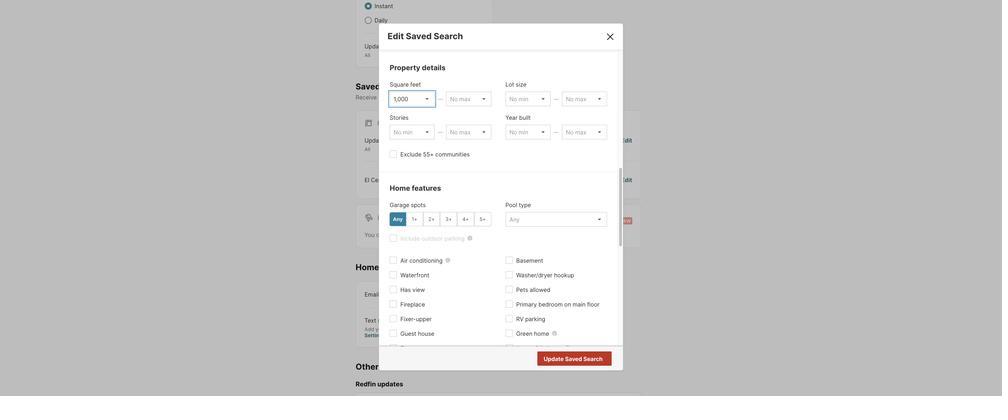 Task type: locate. For each thing, give the bounding box(es) containing it.
parking down 3+ radio
[[445, 235, 465, 242]]

test
[[391, 177, 403, 184]]

1+
[[412, 217, 418, 223]]

spots
[[411, 202, 426, 209]]

1 vertical spatial parking
[[526, 316, 546, 323]]

0 horizontal spatial search
[[434, 31, 463, 41]]

1 vertical spatial searches
[[425, 232, 450, 239]]

update types all down for sale at the top of the page
[[365, 137, 401, 153]]

all down daily option
[[365, 52, 371, 58]]

for left sale
[[378, 120, 389, 127]]

for
[[378, 120, 389, 127], [378, 215, 389, 222]]

1 all from the top
[[365, 52, 371, 58]]

1 horizontal spatial on
[[565, 301, 572, 309]]

saved inside saved searches receive timely notifications based on your preferred search filters.
[[356, 82, 381, 92]]

email
[[365, 291, 379, 298]]

3+ radio
[[440, 212, 458, 227]]

1 vertical spatial home
[[356, 263, 379, 273]]

for left rent at the left of the page
[[378, 215, 389, 222]]

receive
[[356, 94, 377, 101]]

2 for from the top
[[378, 215, 389, 222]]

0 vertical spatial for
[[378, 120, 389, 127]]

lot
[[506, 81, 515, 88]]

0 vertical spatial searches
[[383, 82, 420, 92]]

searches
[[383, 82, 420, 92], [425, 232, 450, 239]]

1 horizontal spatial search
[[584, 356, 603, 363]]

guest house
[[401, 331, 435, 338]]

— for lot size
[[554, 96, 559, 102]]

option group inside edit saved search dialog
[[390, 212, 492, 227]]

1 vertical spatial all
[[365, 147, 371, 153]]

bedroom
[[539, 301, 563, 309]]

search up details
[[434, 31, 463, 41]]

0 vertical spatial parking
[[445, 235, 465, 242]]

your left preferred at the left top of the page
[[458, 94, 470, 101]]

year
[[506, 114, 518, 121]]

on left main
[[565, 301, 572, 309]]

hookup
[[555, 272, 575, 279]]

option group
[[390, 212, 492, 227]]

update down accessible home
[[544, 356, 564, 363]]

0 vertical spatial on
[[450, 94, 456, 101]]

2 update types all from the top
[[365, 137, 401, 153]]

no
[[575, 356, 582, 363]]

55+
[[423, 151, 434, 158]]

no results
[[575, 356, 603, 363]]

built
[[520, 114, 531, 121]]

parking up green home
[[526, 316, 546, 323]]

all for top edit 'button'
[[365, 52, 371, 58]]

instant
[[375, 3, 393, 10]]

1 vertical spatial your
[[376, 327, 386, 333]]

0 vertical spatial home
[[535, 331, 550, 338]]

pets
[[517, 287, 529, 294]]

searches up "notifications"
[[383, 82, 420, 92]]

emails
[[381, 362, 407, 372]]

1 vertical spatial update
[[365, 137, 385, 144]]

update inside button
[[544, 356, 564, 363]]

while
[[452, 232, 466, 239]]

edit inside dialog
[[388, 31, 404, 41]]

3+
[[446, 217, 452, 223]]

—
[[438, 96, 443, 102], [554, 96, 559, 102], [438, 129, 443, 135], [554, 129, 559, 135]]

home left the tours
[[356, 263, 379, 273]]

0 horizontal spatial parking
[[445, 235, 465, 242]]

0 horizontal spatial searches
[[383, 82, 420, 92]]

all for the middle edit 'button'
[[365, 147, 371, 153]]

1 vertical spatial types
[[386, 137, 401, 144]]

green home
[[517, 331, 550, 338]]

1 types from the top
[[386, 43, 401, 50]]

rv
[[517, 316, 524, 323]]

home up accessible home
[[535, 331, 550, 338]]

home
[[535, 331, 550, 338], [547, 345, 562, 352]]

1 horizontal spatial your
[[458, 94, 470, 101]]

search right no
[[584, 356, 603, 363]]

update down daily option
[[365, 43, 385, 50]]

2+
[[429, 217, 435, 223]]

guest
[[401, 331, 417, 338]]

2 types from the top
[[386, 137, 401, 144]]

0 vertical spatial edit button
[[473, 42, 484, 58]]

pool
[[506, 202, 518, 209]]

search
[[498, 94, 516, 101]]

0 horizontal spatial your
[[376, 327, 386, 333]]

on right based
[[450, 94, 456, 101]]

0 vertical spatial update
[[365, 43, 385, 50]]

1 for from the top
[[378, 120, 389, 127]]

pool type
[[506, 202, 531, 209]]

can
[[377, 232, 386, 239]]

primary
[[517, 301, 537, 309]]

outdoor
[[422, 235, 443, 242]]

Any radio
[[390, 212, 407, 227]]

1 vertical spatial for
[[378, 215, 389, 222]]

you
[[365, 232, 375, 239]]

option group containing any
[[390, 212, 492, 227]]

for for for rent
[[378, 215, 389, 222]]

edit saved search element
[[388, 31, 598, 41]]

other emails
[[356, 362, 407, 372]]

edit button
[[473, 42, 484, 58], [622, 137, 633, 153], [622, 176, 633, 185]]

view
[[413, 287, 425, 294]]

daily
[[375, 17, 388, 24]]

1 horizontal spatial home
[[390, 184, 411, 193]]

preferred
[[472, 94, 497, 101]]

1 vertical spatial home
[[547, 345, 562, 352]]

year built
[[506, 114, 531, 121]]

searches down 2+ radio
[[425, 232, 450, 239]]

home down test
[[390, 184, 411, 193]]

other
[[356, 362, 379, 372]]

0 vertical spatial update types all
[[365, 43, 401, 58]]

types
[[386, 43, 401, 50], [386, 137, 401, 144]]

search for edit saved search
[[434, 31, 463, 41]]

0 vertical spatial search
[[434, 31, 463, 41]]

list box
[[390, 92, 435, 106], [447, 92, 492, 106], [506, 92, 551, 106], [562, 92, 608, 106], [390, 125, 435, 140], [447, 125, 492, 140], [506, 125, 551, 140], [562, 125, 608, 140], [506, 212, 608, 227]]

home
[[390, 184, 411, 193], [356, 263, 379, 273]]

you can create saved searches while searching for
[[365, 232, 504, 239]]

all up "el"
[[365, 147, 371, 153]]

updates
[[378, 381, 404, 389]]

no results button
[[566, 353, 611, 367]]

your up settings
[[376, 327, 386, 333]]

update for the middle edit 'button'
[[365, 137, 385, 144]]

0 vertical spatial all
[[365, 52, 371, 58]]

search for update saved search
[[584, 356, 603, 363]]

2 vertical spatial update
[[544, 356, 564, 363]]

1
[[405, 177, 407, 184]]

types up property
[[386, 43, 401, 50]]

account settings
[[365, 327, 450, 339]]

account
[[429, 327, 450, 333]]

include outdoor parking
[[401, 235, 465, 242]]

parking
[[445, 235, 465, 242], [526, 316, 546, 323]]

exclude
[[401, 151, 422, 158]]

search inside button
[[584, 356, 603, 363]]

on inside edit saved search dialog
[[565, 301, 572, 309]]

1 vertical spatial edit button
[[622, 137, 633, 153]]

upper
[[416, 316, 432, 323]]

Daily radio
[[365, 17, 372, 24]]

0 horizontal spatial on
[[450, 94, 456, 101]]

1 horizontal spatial searches
[[425, 232, 450, 239]]

home up update saved search
[[547, 345, 562, 352]]

your
[[458, 94, 470, 101], [376, 327, 386, 333]]

1 vertical spatial search
[[584, 356, 603, 363]]

types down for sale at the top of the page
[[386, 137, 401, 144]]

update
[[365, 43, 385, 50], [365, 137, 385, 144], [544, 356, 564, 363]]

0 vertical spatial types
[[386, 43, 401, 50]]

2 all from the top
[[365, 147, 371, 153]]

0 horizontal spatial home
[[356, 263, 379, 273]]

update types all up property
[[365, 43, 401, 58]]

property
[[390, 64, 421, 72]]

all
[[365, 52, 371, 58], [365, 147, 371, 153]]

0 vertical spatial your
[[458, 94, 470, 101]]

saved inside button
[[566, 356, 583, 363]]

update types all
[[365, 43, 401, 58], [365, 137, 401, 153]]

property details
[[390, 64, 446, 72]]

has view
[[401, 287, 425, 294]]

home inside edit saved search dialog
[[390, 184, 411, 193]]

home for green home
[[535, 331, 550, 338]]

update down for sale at the top of the page
[[365, 137, 385, 144]]

communities
[[436, 151, 470, 158]]

exclude 55+ communities
[[401, 151, 470, 158]]

el cerrito test 1
[[365, 177, 407, 184]]

rv parking
[[517, 316, 546, 323]]

0 vertical spatial home
[[390, 184, 411, 193]]

1 update types all from the top
[[365, 43, 401, 58]]

cerrito
[[371, 177, 390, 184]]

1 vertical spatial on
[[565, 301, 572, 309]]

settings
[[365, 333, 385, 339]]

types for top edit 'button'
[[386, 43, 401, 50]]

air
[[401, 257, 408, 265]]

1 vertical spatial update types all
[[365, 137, 401, 153]]



Task type: vqa. For each thing, say whether or not it's contained in the screenshot.
bottommost Edit Button
yes



Task type: describe. For each thing, give the bounding box(es) containing it.
primary bedroom on main floor
[[517, 301, 600, 309]]

details
[[422, 64, 446, 72]]

based
[[431, 94, 448, 101]]

update saved search button
[[538, 352, 612, 366]]

number
[[404, 327, 422, 333]]

4+
[[463, 217, 469, 223]]

edit saved search dialog
[[379, 0, 624, 397]]

accessible home
[[517, 345, 562, 352]]

— for square feet
[[438, 96, 443, 102]]

has
[[401, 287, 411, 294]]

home for home features
[[390, 184, 411, 193]]

2+ radio
[[423, 212, 440, 227]]

searching
[[467, 232, 494, 239]]

square feet
[[390, 81, 421, 88]]

floor
[[588, 301, 600, 309]]

lot size
[[506, 81, 527, 88]]

your inside saved searches receive timely notifications based on your preferred search filters.
[[458, 94, 470, 101]]

fixer-upper
[[401, 316, 432, 323]]

results
[[583, 356, 603, 363]]

Instant radio
[[365, 3, 372, 10]]

home for home tours
[[356, 263, 379, 273]]

searches inside saved searches receive timely notifications based on your preferred search filters.
[[383, 82, 420, 92]]

square
[[390, 81, 409, 88]]

main
[[573, 301, 586, 309]]

notifications
[[397, 94, 430, 101]]

for sale
[[378, 120, 405, 127]]

1+ radio
[[406, 212, 423, 227]]

timely
[[379, 94, 395, 101]]

basement
[[517, 257, 544, 265]]

phone
[[388, 327, 403, 333]]

include
[[401, 235, 420, 242]]

house
[[418, 331, 435, 338]]

elevator
[[401, 345, 423, 352]]

home tours
[[356, 263, 403, 273]]

rent
[[391, 215, 406, 222]]

5+
[[480, 217, 486, 223]]

garage spots
[[390, 202, 426, 209]]

saved searches receive timely notifications based on your preferred search filters.
[[356, 82, 535, 101]]

1 horizontal spatial parking
[[526, 316, 546, 323]]

air conditioning
[[401, 257, 443, 265]]

green
[[517, 331, 533, 338]]

on inside saved searches receive timely notifications based on your preferred search filters.
[[450, 94, 456, 101]]

in
[[423, 327, 427, 333]]

accessible
[[517, 345, 546, 352]]

pets allowed
[[517, 287, 551, 294]]

for
[[495, 232, 503, 239]]

for rent
[[378, 215, 406, 222]]

— for year built
[[554, 129, 559, 135]]

add your phone number in
[[365, 327, 429, 333]]

fixer-
[[401, 316, 416, 323]]

update for top edit 'button'
[[365, 43, 385, 50]]

— for stories
[[438, 129, 443, 135]]

washer/dryer hookup
[[517, 272, 575, 279]]

redfin
[[356, 381, 376, 389]]

allowed
[[530, 287, 551, 294]]

stories
[[390, 114, 409, 121]]

5+ radio
[[475, 212, 492, 227]]

edit saved search
[[388, 31, 463, 41]]

for for for sale
[[378, 120, 389, 127]]

garage
[[390, 202, 410, 209]]

text
[[365, 317, 376, 324]]

type
[[519, 202, 531, 209]]

features
[[412, 184, 441, 193]]

feet
[[411, 81, 421, 88]]

any
[[393, 217, 403, 223]]

redfin updates
[[356, 381, 404, 389]]

fireplace
[[401, 301, 425, 309]]

4+ radio
[[458, 212, 475, 227]]

account settings link
[[365, 327, 450, 339]]

home for accessible home
[[547, 345, 562, 352]]

types for the middle edit 'button'
[[386, 137, 401, 144]]

(sms)
[[378, 317, 395, 324]]

update saved search
[[544, 356, 603, 363]]

waterfront
[[401, 272, 430, 279]]

filters.
[[518, 94, 535, 101]]

create
[[388, 232, 405, 239]]

2 vertical spatial edit button
[[622, 176, 633, 185]]

home features
[[390, 184, 441, 193]]

washer/dryer
[[517, 272, 553, 279]]

size
[[516, 81, 527, 88]]

conditioning
[[410, 257, 443, 265]]

el
[[365, 177, 370, 184]]



